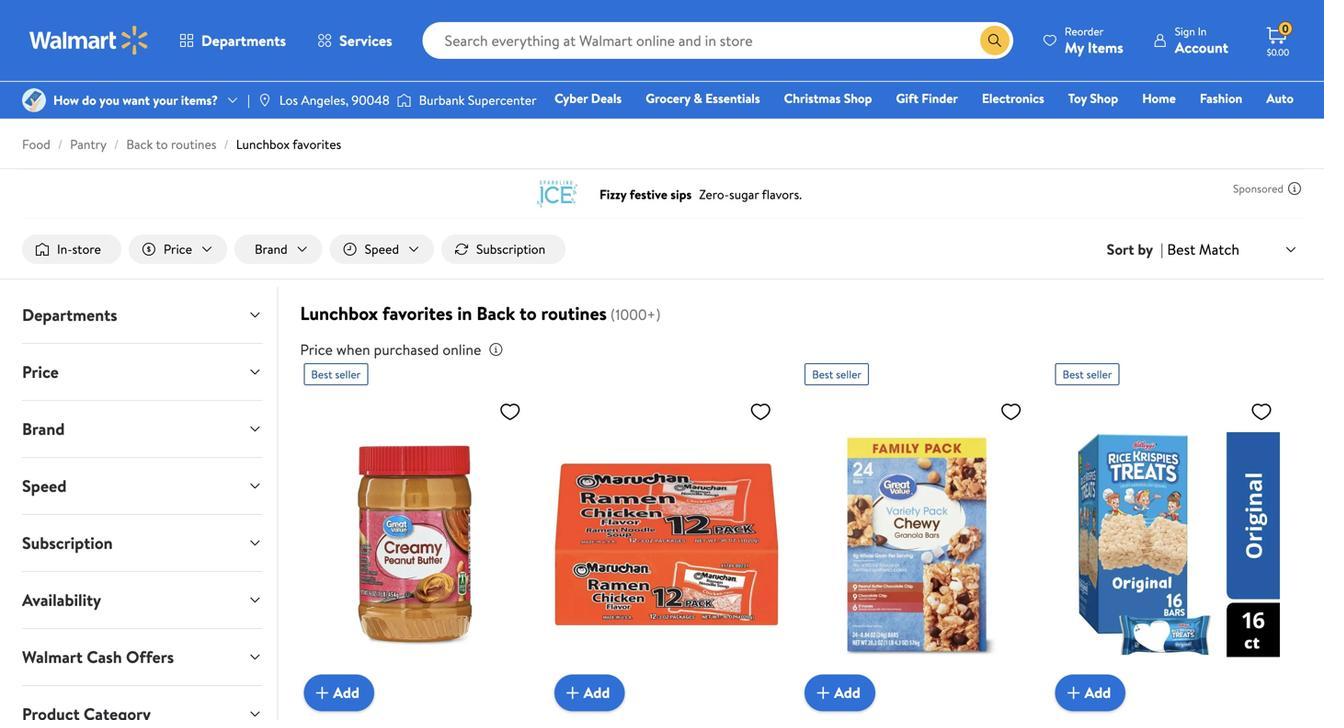 Task type: vqa. For each thing, say whether or not it's contained in the screenshot.
1st size from left
no



Task type: locate. For each thing, give the bounding box(es) containing it.
sort by |
[[1107, 239, 1164, 259]]

/ right back to routines link
[[224, 135, 229, 153]]

1 horizontal spatial routines
[[541, 300, 607, 326]]

seller for rice krispies treats original chewy crispy marshmallow squares, wheat-free,  12.4 oz,  16 count image
[[1087, 367, 1112, 382]]

2 add button from the left
[[554, 674, 625, 711]]

seller
[[335, 367, 361, 382], [836, 367, 862, 382], [1087, 367, 1112, 382]]

best for rice krispies treats original chewy crispy marshmallow squares, wheat-free,  12.4 oz,  16 count image
[[1063, 367, 1084, 382]]

0 horizontal spatial shop
[[844, 89, 872, 107]]

routines left the (1000+)
[[541, 300, 607, 326]]

my
[[1065, 37, 1084, 57]]

walmart cash offers button
[[7, 629, 277, 685]]

lunchbox favorites in back to routines (1000+)
[[300, 300, 661, 326]]

you
[[99, 91, 119, 109]]

to down your
[[156, 135, 168, 153]]

subscription up lunchbox favorites in back to routines (1000+)
[[476, 240, 545, 258]]

do
[[82, 91, 96, 109]]

add button for maruchan ramen noodle chicken flavor soup, 3 oz, 12 count shelf stable package image on the bottom of the page
[[554, 674, 625, 711]]

grocery & essentials link
[[637, 88, 768, 108]]

3 seller from the left
[[1087, 367, 1112, 382]]

favorites
[[293, 135, 341, 153], [382, 300, 453, 326]]

0 horizontal spatial routines
[[171, 135, 217, 153]]

departments inside popup button
[[201, 30, 286, 51]]

1 horizontal spatial  image
[[257, 93, 272, 108]]

christmas shop link
[[776, 88, 880, 108]]

1 horizontal spatial favorites
[[382, 300, 453, 326]]

 image
[[397, 91, 412, 109]]

add for add to cart image
[[834, 683, 861, 703]]

1 horizontal spatial brand
[[255, 240, 288, 258]]

| left los
[[247, 91, 250, 109]]

lunchbox down los
[[236, 135, 290, 153]]

brand
[[255, 240, 288, 258], [22, 418, 65, 441]]

/ right pantry link
[[114, 135, 119, 153]]

add button for "great value chewy granola bars variety pack, value pack, 0.84 oz, 24 count" image
[[805, 674, 875, 711]]

grocery
[[646, 89, 691, 107]]

2 shop from the left
[[1090, 89, 1118, 107]]

2 horizontal spatial add to cart image
[[1063, 682, 1085, 704]]

one debit link
[[1145, 114, 1223, 134]]

 image left los
[[257, 93, 272, 108]]

best
[[1167, 239, 1196, 259], [311, 367, 332, 382], [812, 367, 833, 382], [1063, 367, 1084, 382]]

brand inside sort and filter section element
[[255, 240, 288, 258]]

1 vertical spatial back
[[477, 300, 515, 326]]

departments button
[[7, 287, 277, 343]]

speed tab
[[7, 458, 277, 514]]

by
[[1138, 239, 1153, 259]]

0 horizontal spatial  image
[[22, 88, 46, 112]]

0 horizontal spatial subscription
[[22, 532, 113, 555]]

1 add button from the left
[[304, 674, 374, 711]]

4 add from the left
[[1085, 683, 1111, 703]]

sign in to add to favorites list, rice krispies treats original chewy crispy marshmallow squares, wheat-free,  12.4 oz,  16 count image
[[1251, 400, 1273, 423]]

routines down items?
[[171, 135, 217, 153]]

debit
[[1184, 115, 1215, 133]]

0 horizontal spatial add to cart image
[[311, 682, 333, 704]]

1 vertical spatial subscription
[[22, 532, 113, 555]]

legal information image
[[489, 342, 503, 357]]

1 horizontal spatial add to cart image
[[562, 682, 584, 704]]

0 horizontal spatial speed button
[[7, 458, 277, 514]]

departments down 'in-store' button
[[22, 304, 117, 327]]

gift finder link
[[888, 88, 966, 108]]

registry link
[[1074, 114, 1137, 134]]

home
[[1142, 89, 1176, 107]]

lunchbox up when
[[300, 300, 378, 326]]

best for "great value chewy granola bars variety pack, value pack, 0.84 oz, 24 count" image
[[812, 367, 833, 382]]

finder
[[922, 89, 958, 107]]

services button
[[302, 18, 408, 63]]

2 add to cart image from the left
[[562, 682, 584, 704]]

1 vertical spatial lunchbox
[[300, 300, 378, 326]]

1 vertical spatial to
[[520, 300, 537, 326]]

search icon image
[[987, 33, 1002, 48]]

best seller for "great value chewy granola bars variety pack, value pack, 0.84 oz, 24 count" image
[[812, 367, 862, 382]]

1 seller from the left
[[335, 367, 361, 382]]

fashion
[[1200, 89, 1243, 107]]

back right 'in'
[[477, 300, 515, 326]]

subscription inside dropdown button
[[22, 532, 113, 555]]

1 horizontal spatial |
[[1161, 239, 1164, 259]]

add to cart image
[[812, 682, 834, 704]]

lunchbox
[[236, 135, 290, 153], [300, 300, 378, 326]]

1 horizontal spatial speed button
[[330, 234, 434, 264]]

to
[[156, 135, 168, 153], [520, 300, 537, 326]]

sign in to add to favorites list, great value chewy granola bars variety pack, value pack, 0.84 oz, 24 count image
[[1000, 400, 1022, 423]]

1 horizontal spatial shop
[[1090, 89, 1118, 107]]

0 vertical spatial price button
[[129, 234, 227, 264]]

0 vertical spatial speed button
[[330, 234, 434, 264]]

favorites up purchased
[[382, 300, 453, 326]]

brand for the brand dropdown button to the top
[[255, 240, 288, 258]]

auto registry
[[1082, 89, 1294, 133]]

back down want
[[126, 135, 153, 153]]

to right 'in'
[[520, 300, 537, 326]]

departments up items?
[[201, 30, 286, 51]]

tab
[[7, 686, 277, 720]]

0 vertical spatial speed
[[365, 240, 399, 258]]

1 vertical spatial price
[[300, 339, 333, 360]]

|
[[247, 91, 250, 109], [1161, 239, 1164, 259]]

1 add to cart image from the left
[[311, 682, 333, 704]]

one debit
[[1153, 115, 1215, 133]]

account
[[1175, 37, 1229, 57]]

items?
[[181, 91, 218, 109]]

3 best seller from the left
[[1063, 367, 1112, 382]]

shop
[[844, 89, 872, 107], [1090, 89, 1118, 107]]

availability
[[22, 589, 101, 612]]

speed inside tab
[[22, 475, 67, 498]]

2 horizontal spatial seller
[[1087, 367, 1112, 382]]

3 add to cart image from the left
[[1063, 682, 1085, 704]]

1 horizontal spatial departments
[[201, 30, 286, 51]]

0 vertical spatial brand
[[255, 240, 288, 258]]

electronics
[[982, 89, 1044, 107]]

shop up registry link
[[1090, 89, 1118, 107]]

4 add button from the left
[[1055, 674, 1126, 711]]

0 horizontal spatial |
[[247, 91, 250, 109]]

0 horizontal spatial to
[[156, 135, 168, 153]]

food / pantry / back to routines / lunchbox favorites
[[22, 135, 341, 153]]

price button up departments dropdown button
[[129, 234, 227, 264]]

0 vertical spatial to
[[156, 135, 168, 153]]

90048
[[352, 91, 390, 109]]

walmart image
[[29, 26, 149, 55]]

0 vertical spatial lunchbox
[[236, 135, 290, 153]]

subscription up the availability
[[22, 532, 113, 555]]

0 vertical spatial departments
[[201, 30, 286, 51]]

0 horizontal spatial departments
[[22, 304, 117, 327]]

rice krispies treats original chewy crispy marshmallow squares, wheat-free,  12.4 oz,  16 count image
[[1055, 393, 1280, 697]]

0 horizontal spatial seller
[[335, 367, 361, 382]]

cyber deals link
[[546, 88, 630, 108]]

1 vertical spatial |
[[1161, 239, 1164, 259]]

great value creamy peanut butter, 16 oz image
[[304, 393, 529, 697]]

departments button
[[164, 18, 302, 63]]

0 vertical spatial |
[[247, 91, 250, 109]]

subscription button
[[7, 515, 277, 571]]

1 vertical spatial departments
[[22, 304, 117, 327]]

speed
[[365, 240, 399, 258], [22, 475, 67, 498]]

services
[[339, 30, 392, 51]]

1 horizontal spatial subscription
[[476, 240, 545, 258]]

best inside dropdown button
[[1167, 239, 1196, 259]]

1 horizontal spatial to
[[520, 300, 537, 326]]

sponsored
[[1233, 181, 1284, 196]]

 image
[[22, 88, 46, 112], [257, 93, 272, 108]]

2 horizontal spatial /
[[224, 135, 229, 153]]

1 horizontal spatial seller
[[836, 367, 862, 382]]

2 horizontal spatial best seller
[[1063, 367, 1112, 382]]

when
[[336, 339, 370, 360]]

3 add button from the left
[[805, 674, 875, 711]]

Search search field
[[423, 22, 1013, 59]]

0 horizontal spatial brand
[[22, 418, 65, 441]]

brand inside tab
[[22, 418, 65, 441]]

add
[[333, 683, 360, 703], [584, 683, 610, 703], [834, 683, 861, 703], [1085, 683, 1111, 703]]

best seller for great value creamy peanut butter, 16 oz image
[[311, 367, 361, 382]]

food
[[22, 135, 50, 153]]

1 horizontal spatial speed
[[365, 240, 399, 258]]

burbank supercenter
[[419, 91, 537, 109]]

price button down departments tab
[[7, 344, 277, 400]]

2 seller from the left
[[836, 367, 862, 382]]

add button for rice krispies treats original chewy crispy marshmallow squares, wheat-free,  12.4 oz,  16 count image
[[1055, 674, 1126, 711]]

2 add from the left
[[584, 683, 610, 703]]

great value chewy granola bars variety pack, value pack, 0.84 oz, 24 count image
[[805, 393, 1030, 697]]

1 add from the left
[[333, 683, 360, 703]]

purchased
[[374, 339, 439, 360]]

registry
[[1082, 115, 1129, 133]]

speed button
[[330, 234, 434, 264], [7, 458, 277, 514]]

brand button
[[234, 234, 322, 264], [7, 401, 277, 457]]

1 shop from the left
[[844, 89, 872, 107]]

add to cart image
[[311, 682, 333, 704], [562, 682, 584, 704], [1063, 682, 1085, 704]]

departments
[[201, 30, 286, 51], [22, 304, 117, 327]]

0 vertical spatial back
[[126, 135, 153, 153]]

favorites down the angeles,
[[293, 135, 341, 153]]

store
[[72, 240, 101, 258]]

1 vertical spatial favorites
[[382, 300, 453, 326]]

price button
[[129, 234, 227, 264], [7, 344, 277, 400]]

reorder
[[1065, 23, 1104, 39]]

add to cart image for maruchan ramen noodle chicken flavor soup, 3 oz, 12 count shelf stable package image on the bottom of the page
[[562, 682, 584, 704]]

online
[[443, 339, 481, 360]]

price when purchased online
[[300, 339, 481, 360]]

2 horizontal spatial price
[[300, 339, 333, 360]]

walmart cash offers tab
[[7, 629, 277, 685]]

0 horizontal spatial /
[[58, 135, 63, 153]]

1 horizontal spatial price
[[164, 240, 192, 258]]

0
[[1282, 21, 1289, 37]]

add for add to cart icon corresponding to rice krispies treats original chewy crispy marshmallow squares, wheat-free,  12.4 oz,  16 count image
[[1085, 683, 1111, 703]]

0 vertical spatial routines
[[171, 135, 217, 153]]

2 vertical spatial price
[[22, 361, 59, 384]]

1 / from the left
[[58, 135, 63, 153]]

shop right christmas
[[844, 89, 872, 107]]

0 vertical spatial favorites
[[293, 135, 341, 153]]

1 horizontal spatial best seller
[[812, 367, 862, 382]]

/ right food
[[58, 135, 63, 153]]

routines
[[171, 135, 217, 153], [541, 300, 607, 326]]

1 best seller from the left
[[311, 367, 361, 382]]

toy
[[1068, 89, 1087, 107]]

1 horizontal spatial /
[[114, 135, 119, 153]]

walmart cash offers
[[22, 646, 174, 669]]

0 vertical spatial subscription
[[476, 240, 545, 258]]

0 horizontal spatial speed
[[22, 475, 67, 498]]

2 best seller from the left
[[812, 367, 862, 382]]

pantry link
[[70, 135, 107, 153]]

supercenter
[[468, 91, 537, 109]]

0 vertical spatial price
[[164, 240, 192, 258]]

add button
[[304, 674, 374, 711], [554, 674, 625, 711], [805, 674, 875, 711], [1055, 674, 1126, 711]]

 image left how on the top left
[[22, 88, 46, 112]]

3 add from the left
[[834, 683, 861, 703]]

0 horizontal spatial best seller
[[311, 367, 361, 382]]

1 vertical spatial speed
[[22, 475, 67, 498]]

| inside sort and filter section element
[[1161, 239, 1164, 259]]

walmart+
[[1239, 115, 1294, 133]]

1 vertical spatial brand
[[22, 418, 65, 441]]

0 horizontal spatial price
[[22, 361, 59, 384]]

subscription
[[476, 240, 545, 258], [22, 532, 113, 555]]

| right by
[[1161, 239, 1164, 259]]

christmas shop
[[784, 89, 872, 107]]

0 horizontal spatial favorites
[[293, 135, 341, 153]]

/
[[58, 135, 63, 153], [114, 135, 119, 153], [224, 135, 229, 153]]

how
[[53, 91, 79, 109]]



Task type: describe. For each thing, give the bounding box(es) containing it.
0 horizontal spatial back
[[126, 135, 153, 153]]

match
[[1199, 239, 1240, 259]]

walmart+ link
[[1231, 114, 1302, 134]]

pantry
[[70, 135, 107, 153]]

add for add to cart icon associated with maruchan ramen noodle chicken flavor soup, 3 oz, 12 count shelf stable package image on the bottom of the page
[[584, 683, 610, 703]]

lunchbox favorites link
[[236, 135, 341, 153]]

back to routines link
[[126, 135, 217, 153]]

auto
[[1267, 89, 1294, 107]]

in-store button
[[22, 234, 121, 264]]

seller for "great value chewy granola bars variety pack, value pack, 0.84 oz, 24 count" image
[[836, 367, 862, 382]]

price inside sort and filter section element
[[164, 240, 192, 258]]

sign in to add to favorites list, great value creamy peanut butter, 16 oz image
[[499, 400, 521, 423]]

$0.00
[[1267, 46, 1289, 58]]

best match button
[[1164, 237, 1302, 261]]

0 vertical spatial brand button
[[234, 234, 322, 264]]

best for great value creamy peanut butter, 16 oz image
[[311, 367, 332, 382]]

price inside price tab
[[22, 361, 59, 384]]

christmas
[[784, 89, 841, 107]]

gift
[[896, 89, 919, 107]]

0 horizontal spatial lunchbox
[[236, 135, 290, 153]]

shop for toy shop
[[1090, 89, 1118, 107]]

one
[[1153, 115, 1181, 133]]

toy shop link
[[1060, 88, 1127, 108]]

speed button inside sort and filter section element
[[330, 234, 434, 264]]

1 vertical spatial routines
[[541, 300, 607, 326]]

deals
[[591, 89, 622, 107]]

brand tab
[[7, 401, 277, 457]]

price tab
[[7, 344, 277, 400]]

shop for christmas shop
[[844, 89, 872, 107]]

(1000+)
[[611, 304, 661, 325]]

sort
[[1107, 239, 1134, 259]]

add to cart image for great value creamy peanut butter, 16 oz image
[[311, 682, 333, 704]]

speed inside sort and filter section element
[[365, 240, 399, 258]]

subscription inside button
[[476, 240, 545, 258]]

1 vertical spatial speed button
[[7, 458, 277, 514]]

burbank
[[419, 91, 465, 109]]

subscription button
[[441, 234, 566, 264]]

walmart
[[22, 646, 83, 669]]

&
[[694, 89, 702, 107]]

sign in to add to favorites list, maruchan ramen noodle chicken flavor soup, 3 oz, 12 count shelf stable package image
[[750, 400, 772, 423]]

los
[[279, 91, 298, 109]]

in-
[[57, 240, 72, 258]]

add to cart image for rice krispies treats original chewy crispy marshmallow squares, wheat-free,  12.4 oz,  16 count image
[[1063, 682, 1085, 704]]

how do you want your items?
[[53, 91, 218, 109]]

subscription tab
[[7, 515, 277, 571]]

auto link
[[1258, 88, 1302, 108]]

essentials
[[705, 89, 760, 107]]

best match
[[1167, 239, 1240, 259]]

best seller for rice krispies treats original chewy crispy marshmallow squares, wheat-free,  12.4 oz,  16 count image
[[1063, 367, 1112, 382]]

items
[[1088, 37, 1123, 57]]

want
[[123, 91, 150, 109]]

sign in account
[[1175, 23, 1229, 57]]

Walmart Site-Wide search field
[[423, 22, 1013, 59]]

offers
[[126, 646, 174, 669]]

maruchan ramen noodle chicken flavor soup, 3 oz, 12 count shelf stable package image
[[554, 393, 779, 697]]

cyber
[[555, 89, 588, 107]]

grocery & essentials
[[646, 89, 760, 107]]

2 / from the left
[[114, 135, 119, 153]]

sign
[[1175, 23, 1195, 39]]

in-store
[[57, 240, 101, 258]]

home link
[[1134, 88, 1184, 108]]

gift finder
[[896, 89, 958, 107]]

1 horizontal spatial lunchbox
[[300, 300, 378, 326]]

departments inside dropdown button
[[22, 304, 117, 327]]

your
[[153, 91, 178, 109]]

ad disclaimer and feedback for skylinedisplayad image
[[1287, 181, 1302, 196]]

availability tab
[[7, 572, 277, 628]]

food link
[[22, 135, 50, 153]]

electronics link
[[974, 88, 1053, 108]]

brand for the brand dropdown button to the bottom
[[22, 418, 65, 441]]

 image for how
[[22, 88, 46, 112]]

1 horizontal spatial back
[[477, 300, 515, 326]]

departments tab
[[7, 287, 277, 343]]

1 vertical spatial price button
[[7, 344, 277, 400]]

toy shop
[[1068, 89, 1118, 107]]

in
[[457, 300, 472, 326]]

los angeles, 90048
[[279, 91, 390, 109]]

add button for great value creamy peanut butter, 16 oz image
[[304, 674, 374, 711]]

1 vertical spatial brand button
[[7, 401, 277, 457]]

add for great value creamy peanut butter, 16 oz image add to cart icon
[[333, 683, 360, 703]]

sort and filter section element
[[0, 220, 1324, 279]]

3 / from the left
[[224, 135, 229, 153]]

in
[[1198, 23, 1207, 39]]

cyber deals
[[555, 89, 622, 107]]

 image for los
[[257, 93, 272, 108]]

availability button
[[7, 572, 277, 628]]

angeles,
[[301, 91, 349, 109]]

cash
[[87, 646, 122, 669]]

seller for great value creamy peanut butter, 16 oz image
[[335, 367, 361, 382]]

fashion link
[[1192, 88, 1251, 108]]

reorder my items
[[1065, 23, 1123, 57]]



